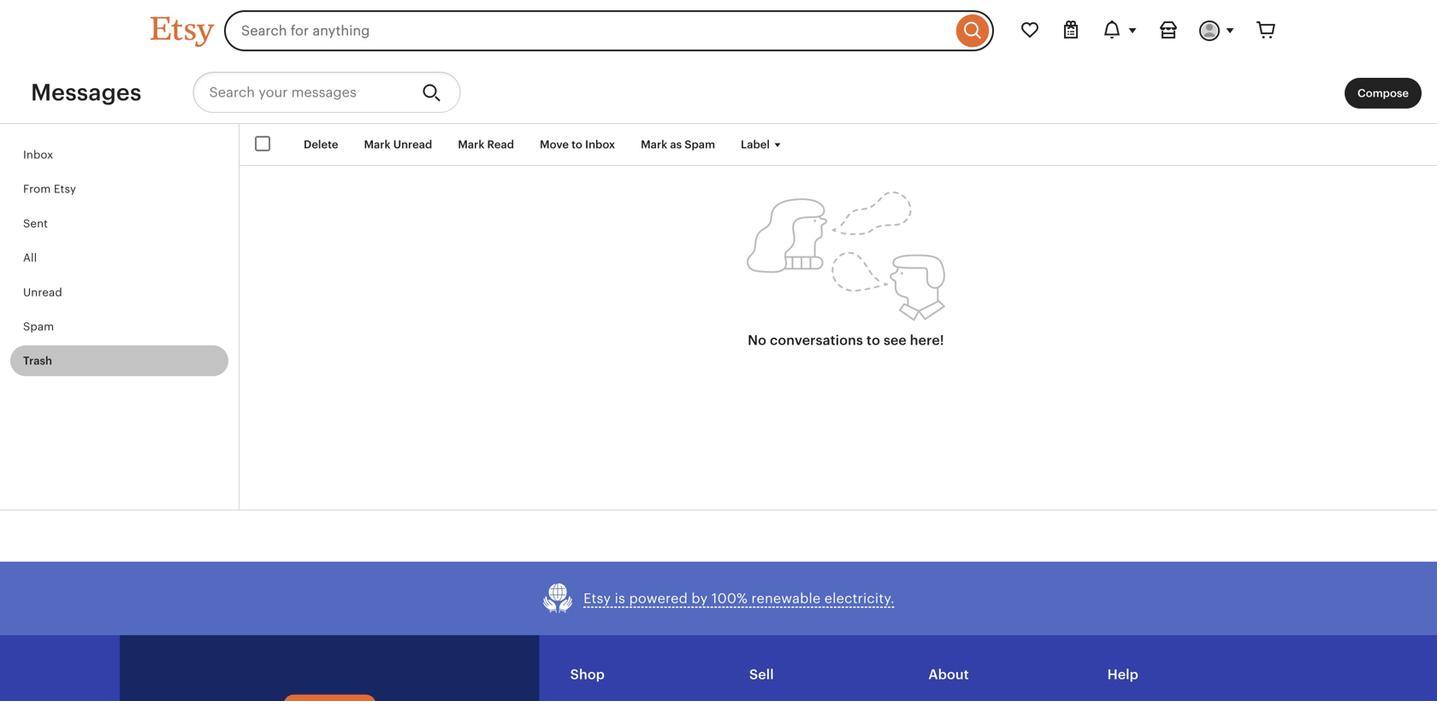 Task type: describe. For each thing, give the bounding box(es) containing it.
all link
[[10, 243, 228, 274]]

help
[[1108, 667, 1139, 683]]

no
[[748, 333, 767, 348]]

by
[[692, 591, 708, 607]]

etsy is powered by 100% renewable electricity. button
[[543, 583, 895, 615]]

sent link
[[10, 208, 228, 239]]

see
[[884, 333, 907, 348]]

as
[[670, 138, 682, 151]]

move to inbox
[[540, 138, 615, 151]]

unread inside button
[[393, 138, 432, 151]]

Search for anything text field
[[224, 10, 952, 51]]

0 vertical spatial etsy
[[54, 183, 76, 196]]

delete button
[[291, 129, 351, 160]]

etsy inside button
[[584, 591, 611, 607]]

label button
[[728, 129, 798, 160]]

delete
[[304, 138, 338, 151]]

0 horizontal spatial inbox
[[23, 148, 53, 161]]

conversations
[[770, 333, 863, 348]]

from
[[23, 183, 51, 196]]

mark as spam
[[641, 138, 715, 151]]

1 vertical spatial unread
[[23, 286, 62, 299]]

inbox link
[[10, 139, 228, 170]]

mark for mark unread
[[364, 138, 391, 151]]

mark read
[[458, 138, 514, 151]]

mark as spam button
[[628, 129, 728, 160]]

spam link
[[10, 311, 228, 342]]

here!
[[910, 333, 944, 348]]

1 vertical spatial to
[[867, 333, 880, 348]]

renewable
[[752, 591, 821, 607]]

move to inbox button
[[527, 129, 628, 160]]

inbox inside move to inbox button
[[585, 138, 615, 151]]

from etsy
[[23, 183, 76, 196]]

mark read button
[[445, 129, 527, 160]]

no conversations to see here!
[[748, 333, 944, 348]]

all
[[23, 252, 37, 264]]

mark for mark as spam
[[641, 138, 668, 151]]

trash
[[23, 355, 52, 368]]

compose button
[[1345, 78, 1422, 109]]

electricity.
[[825, 591, 895, 607]]



Task type: locate. For each thing, give the bounding box(es) containing it.
0 horizontal spatial to
[[572, 138, 583, 151]]

1 horizontal spatial etsy
[[584, 591, 611, 607]]

1 mark from the left
[[364, 138, 391, 151]]

spam inside button
[[685, 138, 715, 151]]

0 horizontal spatial mark
[[364, 138, 391, 151]]

etsy
[[54, 183, 76, 196], [584, 591, 611, 607]]

to
[[572, 138, 583, 151], [867, 333, 880, 348]]

2 mark from the left
[[458, 138, 485, 151]]

1 horizontal spatial inbox
[[585, 138, 615, 151]]

trash link
[[10, 346, 228, 377]]

0 vertical spatial spam
[[685, 138, 715, 151]]

mark right delete
[[364, 138, 391, 151]]

from etsy link
[[10, 174, 228, 205]]

0 vertical spatial to
[[572, 138, 583, 151]]

inbox right the move
[[585, 138, 615, 151]]

page 1 image
[[747, 192, 945, 322]]

unread
[[393, 138, 432, 151], [23, 286, 62, 299]]

mark unread button
[[351, 129, 445, 160]]

mark unread
[[364, 138, 432, 151]]

inbox
[[585, 138, 615, 151], [23, 148, 53, 161]]

powered
[[629, 591, 688, 607]]

mark
[[364, 138, 391, 151], [458, 138, 485, 151], [641, 138, 668, 151]]

0 horizontal spatial etsy
[[54, 183, 76, 196]]

0 horizontal spatial spam
[[23, 320, 54, 333]]

sent
[[23, 217, 48, 230]]

mark left read at the top left of the page
[[458, 138, 485, 151]]

to inside button
[[572, 138, 583, 151]]

messages
[[31, 79, 142, 106]]

to right the move
[[572, 138, 583, 151]]

etsy right from on the left of page
[[54, 183, 76, 196]]

1 horizontal spatial to
[[867, 333, 880, 348]]

unread link
[[10, 277, 228, 308]]

None search field
[[224, 10, 994, 51]]

spam
[[685, 138, 715, 151], [23, 320, 54, 333]]

Search your messages text field
[[193, 72, 409, 113]]

1 horizontal spatial spam
[[685, 138, 715, 151]]

label
[[741, 138, 770, 151]]

spam right as
[[685, 138, 715, 151]]

sell
[[750, 667, 774, 683]]

unread down all
[[23, 286, 62, 299]]

3 mark from the left
[[641, 138, 668, 151]]

spam up trash
[[23, 320, 54, 333]]

1 vertical spatial spam
[[23, 320, 54, 333]]

0 vertical spatial unread
[[393, 138, 432, 151]]

move
[[540, 138, 569, 151]]

1 vertical spatial etsy
[[584, 591, 611, 607]]

2 horizontal spatial mark
[[641, 138, 668, 151]]

1 horizontal spatial unread
[[393, 138, 432, 151]]

about
[[929, 667, 969, 683]]

etsy is powered by 100% renewable electricity.
[[584, 591, 895, 607]]

is
[[615, 591, 626, 607]]

1 horizontal spatial mark
[[458, 138, 485, 151]]

mark inside button
[[364, 138, 391, 151]]

shop
[[570, 667, 605, 683]]

banner
[[120, 0, 1318, 62]]

0 horizontal spatial unread
[[23, 286, 62, 299]]

mark for mark read
[[458, 138, 485, 151]]

to left see
[[867, 333, 880, 348]]

unread left mark read
[[393, 138, 432, 151]]

read
[[487, 138, 514, 151]]

etsy left is
[[584, 591, 611, 607]]

mark left as
[[641, 138, 668, 151]]

compose
[[1358, 87, 1409, 100]]

inbox up from on the left of page
[[23, 148, 53, 161]]

100%
[[712, 591, 748, 607]]



Task type: vqa. For each thing, say whether or not it's contained in the screenshot.
4.00's 5.0
no



